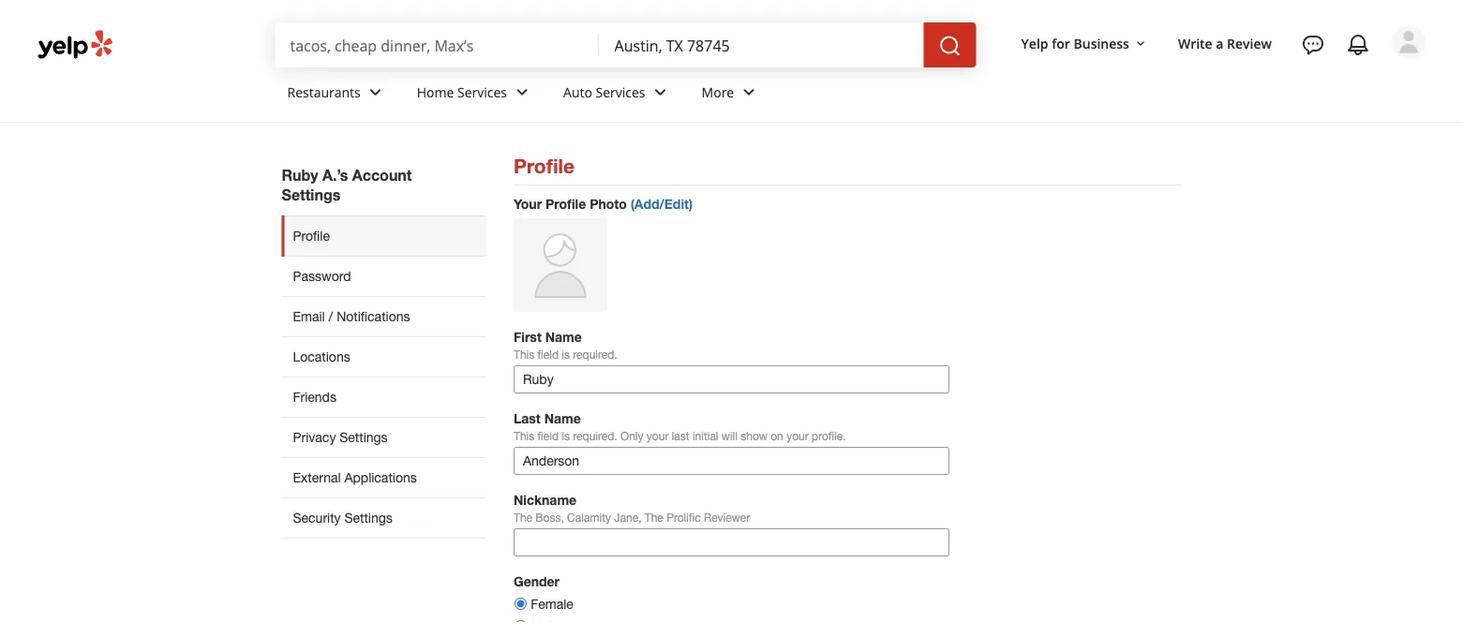 Task type: vqa. For each thing, say whether or not it's contained in the screenshot.
the 4 star rating image
no



Task type: locate. For each thing, give the bounding box(es) containing it.
0 horizontal spatial your
[[647, 430, 669, 443]]

1 vertical spatial required.
[[573, 430, 618, 443]]

gender
[[514, 575, 560, 590]]

ruby
[[282, 166, 319, 184]]

2 field from the top
[[538, 430, 559, 443]]

1 vertical spatial settings
[[340, 430, 388, 445]]

1 this from the top
[[514, 348, 535, 361]]

1 horizontal spatial the
[[645, 511, 664, 524]]

24 chevron down v2 image inside auto services link
[[649, 81, 672, 104]]

this for last
[[514, 430, 535, 443]]

services
[[458, 83, 507, 101], [596, 83, 646, 101]]

show
[[741, 430, 768, 443]]

your left last
[[647, 430, 669, 443]]

home services
[[417, 83, 507, 101]]

required. inside first name this field is required.
[[573, 348, 618, 361]]

services for home services
[[458, 83, 507, 101]]

profile link
[[282, 216, 486, 256]]

None field
[[290, 35, 585, 55], [615, 35, 909, 55]]

user actions element
[[1007, 23, 1453, 139]]

0 vertical spatial profile
[[514, 154, 575, 178]]

1 horizontal spatial none field
[[615, 35, 909, 55]]

yelp for business button
[[1014, 26, 1156, 60]]

is
[[562, 348, 570, 361], [562, 430, 570, 443]]

field down last
[[538, 430, 559, 443]]

3 24 chevron down v2 image from the left
[[738, 81, 761, 104]]

1 vertical spatial field
[[538, 430, 559, 443]]

settings inside ruby a.'s account settings
[[282, 186, 341, 204]]

for
[[1052, 34, 1071, 52]]

1 services from the left
[[458, 83, 507, 101]]

your profile photo (add/edit)
[[514, 196, 693, 212]]

the left boss,
[[514, 511, 533, 524]]

locations
[[293, 349, 350, 365]]

2 required. from the top
[[573, 430, 618, 443]]

write a review
[[1179, 34, 1273, 52]]

24 chevron down v2 image
[[511, 81, 534, 104]]

0 vertical spatial name
[[546, 330, 582, 345]]

this inside first name this field is required.
[[514, 348, 535, 361]]

2 the from the left
[[645, 511, 664, 524]]

profile right your
[[546, 196, 586, 212]]

0 horizontal spatial the
[[514, 511, 533, 524]]

1 horizontal spatial your
[[787, 430, 809, 443]]

email
[[293, 309, 325, 324]]

1 vertical spatial profile
[[546, 196, 586, 212]]

0 horizontal spatial none field
[[290, 35, 585, 55]]

Female radio
[[515, 599, 527, 611]]

profile up your
[[514, 154, 575, 178]]

more
[[702, 83, 735, 101]]

2 vertical spatial profile
[[293, 228, 330, 244]]

email / notifications
[[293, 309, 410, 324]]

is inside last name this field is required. only your last initial will show on your profile.
[[562, 430, 570, 443]]

name right first
[[546, 330, 582, 345]]

Find text field
[[290, 35, 585, 55]]

1 24 chevron down v2 image from the left
[[365, 81, 387, 104]]

1 horizontal spatial services
[[596, 83, 646, 101]]

settings down ruby
[[282, 186, 341, 204]]

profile.
[[812, 430, 846, 443]]

0 vertical spatial settings
[[282, 186, 341, 204]]

name
[[546, 330, 582, 345], [545, 411, 581, 427]]

this inside last name this field is required. only your last initial will show on your profile.
[[514, 430, 535, 443]]

the
[[514, 511, 533, 524], [645, 511, 664, 524]]

this down first
[[514, 348, 535, 361]]

profile up password
[[293, 228, 330, 244]]

settings inside privacy settings link
[[340, 430, 388, 445]]

nickname the boss, calamity jane, the prolific reviewer
[[514, 493, 750, 524]]

will
[[722, 430, 738, 443]]

required.
[[573, 348, 618, 361], [573, 430, 618, 443]]

services left 24 chevron down v2 image
[[458, 83, 507, 101]]

write
[[1179, 34, 1213, 52]]

services right the auto
[[596, 83, 646, 101]]

24 chevron down v2 image inside 'more' link
[[738, 81, 761, 104]]

auto services
[[564, 83, 646, 101]]

field down first
[[538, 348, 559, 361]]

0 vertical spatial required.
[[573, 348, 618, 361]]

search image
[[939, 35, 962, 57]]

a
[[1217, 34, 1224, 52]]

0 horizontal spatial services
[[458, 83, 507, 101]]

required. for first
[[573, 348, 618, 361]]

is for first
[[562, 348, 570, 361]]

24 chevron down v2 image
[[365, 81, 387, 104], [649, 81, 672, 104], [738, 81, 761, 104]]

1 required. from the top
[[573, 348, 618, 361]]

2 is from the top
[[562, 430, 570, 443]]

on
[[771, 430, 784, 443]]

none field up 'more' link
[[615, 35, 909, 55]]

24 chevron down v2 image inside restaurants link
[[365, 81, 387, 104]]

2 services from the left
[[596, 83, 646, 101]]

1 horizontal spatial 24 chevron down v2 image
[[649, 81, 672, 104]]

none field up home
[[290, 35, 585, 55]]

more link
[[687, 68, 776, 122]]

None search field
[[275, 23, 981, 68]]

photo
[[590, 196, 627, 212]]

password
[[293, 269, 351, 284]]

your right on
[[787, 430, 809, 443]]

24 chevron down v2 image right auto services
[[649, 81, 672, 104]]

2 none field from the left
[[615, 35, 909, 55]]

external applications link
[[282, 458, 486, 498]]

0 vertical spatial is
[[562, 348, 570, 361]]

2 horizontal spatial 24 chevron down v2 image
[[738, 81, 761, 104]]

calamity
[[568, 511, 611, 524]]

restaurants link
[[272, 68, 402, 122]]

only
[[621, 430, 644, 443]]

0 horizontal spatial 24 chevron down v2 image
[[365, 81, 387, 104]]

2 24 chevron down v2 image from the left
[[649, 81, 672, 104]]

1 none field from the left
[[290, 35, 585, 55]]

0 vertical spatial this
[[514, 348, 535, 361]]

yelp for business
[[1022, 34, 1130, 52]]

this
[[514, 348, 535, 361], [514, 430, 535, 443]]

1 vertical spatial is
[[562, 430, 570, 443]]

2 this from the top
[[514, 430, 535, 443]]

field inside first name this field is required.
[[538, 348, 559, 361]]

services for auto services
[[596, 83, 646, 101]]

name inside last name this field is required. only your last initial will show on your profile.
[[545, 411, 581, 427]]

settings
[[282, 186, 341, 204], [340, 430, 388, 445], [345, 511, 393, 526]]

security settings
[[293, 511, 393, 526]]

this for first
[[514, 348, 535, 361]]

settings inside the security settings link
[[345, 511, 393, 526]]

required. inside last name this field is required. only your last initial will show on your profile.
[[573, 430, 618, 443]]

friends
[[293, 390, 337, 405]]

(add/edit) link
[[631, 196, 693, 212]]

2 vertical spatial settings
[[345, 511, 393, 526]]

settings up external applications
[[340, 430, 388, 445]]

field inside last name this field is required. only your last initial will show on your profile.
[[538, 430, 559, 443]]

name right last
[[545, 411, 581, 427]]

1 is from the top
[[562, 348, 570, 361]]

24 chevron down v2 image for more
[[738, 81, 761, 104]]

settings down applications
[[345, 511, 393, 526]]

notifications image
[[1348, 34, 1370, 56]]

this down last
[[514, 430, 535, 443]]

24 chevron down v2 image right restaurants
[[365, 81, 387, 104]]

name inside first name this field is required.
[[546, 330, 582, 345]]

ruby a. image
[[1393, 25, 1426, 59]]

reviewer
[[704, 511, 750, 524]]

none field near
[[615, 35, 909, 55]]

First Name text field
[[514, 366, 950, 394]]

0 vertical spatial field
[[538, 348, 559, 361]]

16 chevron down v2 image
[[1134, 36, 1149, 51]]

none field find
[[290, 35, 585, 55]]

field for last
[[538, 430, 559, 443]]

password link
[[282, 256, 486, 296]]

is inside first name this field is required.
[[562, 348, 570, 361]]

profile
[[514, 154, 575, 178], [546, 196, 586, 212], [293, 228, 330, 244]]

1 vertical spatial name
[[545, 411, 581, 427]]

24 chevron down v2 image right more
[[738, 81, 761, 104]]

(add/edit)
[[631, 196, 693, 212]]

external
[[293, 470, 341, 486]]

field
[[538, 348, 559, 361], [538, 430, 559, 443]]

1 vertical spatial this
[[514, 430, 535, 443]]

ruby a.'s account settings
[[282, 166, 412, 204]]

the right the jane,
[[645, 511, 664, 524]]

first
[[514, 330, 542, 345]]

your
[[647, 430, 669, 443], [787, 430, 809, 443]]

1 field from the top
[[538, 348, 559, 361]]



Task type: describe. For each thing, give the bounding box(es) containing it.
Last Name text field
[[514, 447, 950, 476]]

business categories element
[[272, 68, 1426, 122]]

24 chevron down v2 image for auto services
[[649, 81, 672, 104]]

security
[[293, 511, 341, 526]]

review
[[1228, 34, 1273, 52]]

name for first
[[546, 330, 582, 345]]

home
[[417, 83, 454, 101]]

write a review link
[[1171, 26, 1280, 60]]

business
[[1074, 34, 1130, 52]]

applications
[[345, 470, 417, 486]]

settings for privacy
[[340, 430, 388, 445]]

privacy settings link
[[282, 417, 486, 458]]

account
[[352, 166, 412, 184]]

notifications
[[337, 309, 410, 324]]

24 chevron down v2 image for restaurants
[[365, 81, 387, 104]]

home services link
[[402, 68, 549, 122]]

settings for security
[[345, 511, 393, 526]]

first name this field is required.
[[514, 330, 618, 361]]

required. for last
[[573, 430, 618, 443]]

1 your from the left
[[647, 430, 669, 443]]

boss,
[[536, 511, 564, 524]]

friends link
[[282, 377, 486, 417]]

restaurants
[[287, 83, 361, 101]]

auto services link
[[549, 68, 687, 122]]

2 your from the left
[[787, 430, 809, 443]]

Near text field
[[615, 35, 909, 55]]

female
[[531, 597, 574, 613]]

email / notifications link
[[282, 296, 486, 337]]

1 the from the left
[[514, 511, 533, 524]]

initial
[[693, 430, 719, 443]]

last name this field is required. only your last initial will show on your profile.
[[514, 411, 846, 443]]

a.'s
[[323, 166, 348, 184]]

messages image
[[1303, 34, 1325, 56]]

privacy settings
[[293, 430, 388, 445]]

last
[[514, 411, 541, 427]]

security settings link
[[282, 498, 486, 539]]

name for last
[[545, 411, 581, 427]]

field for first
[[538, 348, 559, 361]]

auto
[[564, 83, 593, 101]]

is for last
[[562, 430, 570, 443]]

nickname
[[514, 493, 577, 508]]

external applications
[[293, 470, 417, 486]]

Nickname text field
[[514, 529, 950, 557]]

yelp
[[1022, 34, 1049, 52]]

your
[[514, 196, 542, 212]]

locations link
[[282, 337, 486, 377]]

/
[[329, 309, 333, 324]]

last
[[672, 430, 690, 443]]

jane,
[[615, 511, 642, 524]]

prolific
[[667, 511, 701, 524]]

privacy
[[293, 430, 336, 445]]



